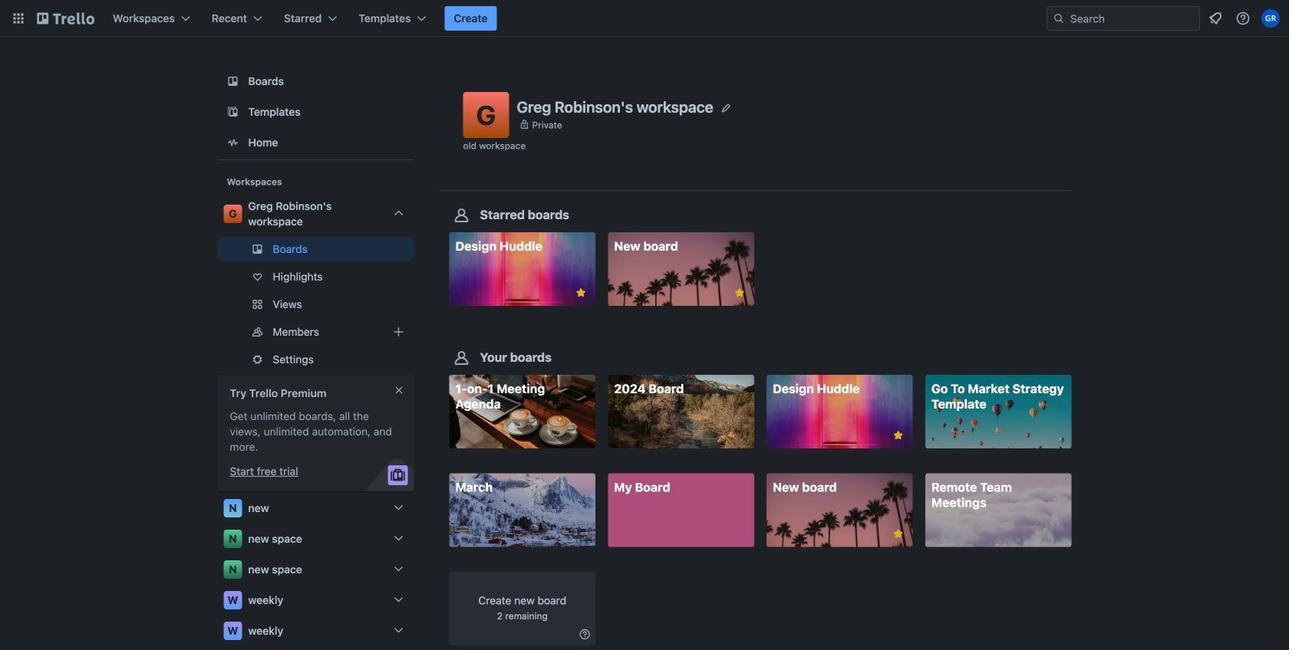 Task type: vqa. For each thing, say whether or not it's contained in the screenshot.
Starting at the left
no



Task type: locate. For each thing, give the bounding box(es) containing it.
1 vertical spatial click to unstar this board. it will be removed from your starred list. image
[[892, 429, 906, 443]]

1 horizontal spatial click to unstar this board. it will be removed from your starred list. image
[[892, 429, 906, 443]]

click to unstar this board. it will be removed from your starred list. image
[[733, 286, 747, 300], [892, 429, 906, 443]]

primary element
[[0, 0, 1290, 37]]

open information menu image
[[1236, 11, 1251, 26]]

Search field
[[1066, 8, 1200, 29]]

click to unstar this board. it will be removed from your starred list. image
[[574, 286, 588, 300], [892, 528, 906, 542]]

board image
[[224, 72, 242, 91]]

0 horizontal spatial click to unstar this board. it will be removed from your starred list. image
[[733, 286, 747, 300]]

back to home image
[[37, 6, 94, 31]]

search image
[[1053, 12, 1066, 25]]

0 vertical spatial click to unstar this board. it will be removed from your starred list. image
[[574, 286, 588, 300]]

1 vertical spatial click to unstar this board. it will be removed from your starred list. image
[[892, 528, 906, 542]]

1 horizontal spatial click to unstar this board. it will be removed from your starred list. image
[[892, 528, 906, 542]]

0 vertical spatial click to unstar this board. it will be removed from your starred list. image
[[733, 286, 747, 300]]

add image
[[390, 323, 408, 342]]



Task type: describe. For each thing, give the bounding box(es) containing it.
home image
[[224, 134, 242, 152]]

greg robinson (gregrobinson96) image
[[1262, 9, 1280, 28]]

0 notifications image
[[1207, 9, 1225, 28]]

template board image
[[224, 103, 242, 121]]

0 horizontal spatial click to unstar this board. it will be removed from your starred list. image
[[574, 286, 588, 300]]

sm image
[[577, 628, 593, 643]]



